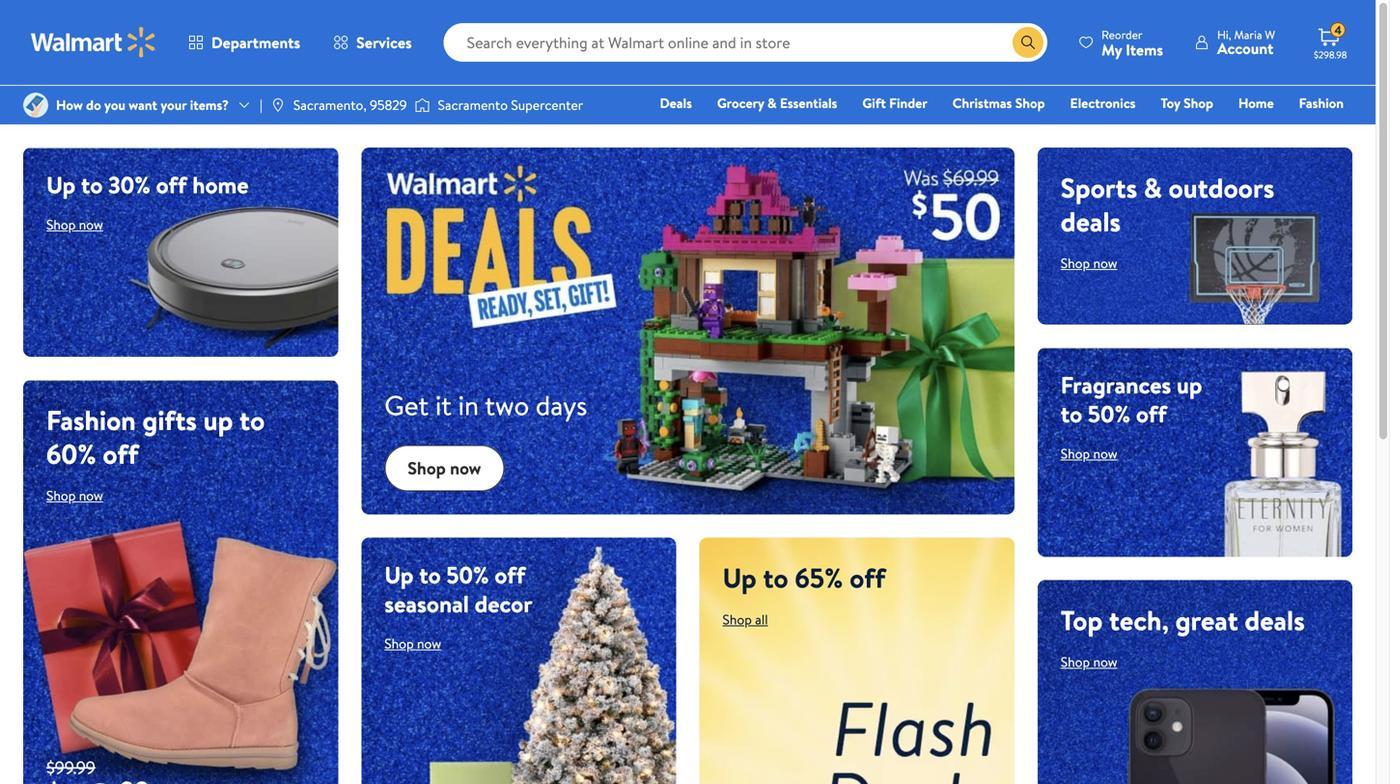 Task type: locate. For each thing, give the bounding box(es) containing it.
 image
[[415, 96, 430, 115], [270, 97, 286, 113]]

up
[[46, 169, 76, 201], [384, 559, 414, 592], [723, 559, 757, 597]]

0 horizontal spatial up
[[203, 401, 233, 439]]

 image for sacramento, 95829
[[270, 97, 286, 113]]

off for up to 30% off home
[[156, 169, 187, 201]]

home
[[192, 169, 249, 201]]

essentials
[[780, 94, 837, 112]]

up
[[1177, 369, 1202, 402], [203, 401, 233, 439]]

50% inside up to 50% off seasonal decor
[[446, 559, 489, 592]]

up to 30% off home
[[46, 169, 249, 201]]

shop now for top tech, great deals
[[1061, 653, 1117, 672]]

registry link
[[1113, 120, 1179, 140]]

95829
[[370, 96, 407, 114]]

gift left finder
[[862, 94, 886, 112]]

toy shop link
[[1152, 93, 1222, 113]]

1 vertical spatial gift
[[1035, 121, 1059, 139]]

deals
[[1061, 203, 1121, 240], [1245, 602, 1305, 639]]

sacramento, 95829
[[293, 96, 407, 114]]

one
[[1196, 121, 1225, 139]]

& right sports
[[1144, 169, 1162, 207]]

gift
[[862, 94, 886, 112], [1035, 121, 1059, 139]]

to for up to 65% off
[[763, 559, 788, 597]]

now for up to 50% off seasonal decor
[[417, 635, 441, 654]]

was dollar $99.99, now dollar 19.99 group
[[23, 756, 149, 785]]

to
[[81, 169, 103, 201], [1061, 398, 1082, 431], [240, 401, 265, 439], [419, 559, 441, 592], [763, 559, 788, 597]]

fashion left gifts at the left of page
[[46, 401, 136, 439]]

deals
[[660, 94, 692, 112]]

0 horizontal spatial fashion
[[46, 401, 136, 439]]

0 horizontal spatial  image
[[270, 97, 286, 113]]

deals link
[[651, 93, 701, 113]]

gifts
[[142, 401, 197, 439]]

shop now for up to 50% off seasonal decor
[[384, 635, 441, 654]]

up for up to 30% off home
[[46, 169, 76, 201]]

up right fragrances
[[1177, 369, 1202, 402]]

walmart+
[[1286, 121, 1344, 139]]

home
[[1238, 94, 1274, 112]]

1 horizontal spatial up
[[1177, 369, 1202, 402]]

shop now link for fashion gifts up to 60% off
[[46, 486, 103, 505]]

fashion
[[1299, 94, 1344, 112], [46, 401, 136, 439]]

shop now link for fragrances up to 50% off
[[1061, 445, 1117, 463]]

one debit
[[1196, 121, 1261, 139]]

fashion up walmart+ link
[[1299, 94, 1344, 112]]

shop for up to 50% off seasonal decor
[[384, 635, 414, 654]]

2 horizontal spatial up
[[723, 559, 757, 597]]

shop now link for top tech, great deals
[[1061, 653, 1117, 672]]

shop
[[1015, 94, 1045, 112], [1184, 94, 1213, 112], [46, 215, 76, 234], [1061, 254, 1090, 273], [1061, 445, 1090, 463], [408, 457, 446, 481], [46, 486, 76, 505], [723, 611, 752, 629], [384, 635, 414, 654], [1061, 653, 1090, 672]]

walmart image
[[31, 27, 156, 58]]

0 vertical spatial deals
[[1061, 203, 1121, 240]]

65%
[[795, 559, 843, 597]]

my
[[1101, 39, 1122, 60]]

toy
[[1161, 94, 1180, 112]]

fashion gift cards
[[1035, 94, 1344, 139]]

fashion gifts up to 60% off
[[46, 401, 265, 473]]

christmas shop link
[[944, 93, 1054, 113]]

gift cards link
[[1027, 120, 1105, 140]]

search icon image
[[1020, 35, 1036, 50]]

Walmart Site-Wide search field
[[444, 23, 1047, 62]]

shop for up to 30% off home
[[46, 215, 76, 234]]

items
[[1126, 39, 1163, 60]]

50%
[[1088, 398, 1130, 431], [446, 559, 489, 592]]

how do you want your items?
[[56, 96, 229, 114]]

shop now for up to 30% off home
[[46, 215, 103, 234]]

off inside up to 50% off seasonal decor
[[495, 559, 525, 592]]

0 horizontal spatial &
[[767, 94, 777, 112]]

debit
[[1228, 121, 1261, 139]]

fragrances up to 50% off
[[1061, 369, 1202, 431]]

1 horizontal spatial  image
[[415, 96, 430, 115]]

& for sports
[[1144, 169, 1162, 207]]

1 horizontal spatial up
[[384, 559, 414, 592]]

up right gifts at the left of page
[[203, 401, 233, 439]]

0 vertical spatial gift
[[862, 94, 886, 112]]

 image right the |
[[270, 97, 286, 113]]

fashion inside fashion gift cards
[[1299, 94, 1344, 112]]

now for fragrances up to 50% off
[[1093, 445, 1117, 463]]

0 vertical spatial 50%
[[1088, 398, 1130, 431]]

1 vertical spatial 50%
[[446, 559, 489, 592]]

to inside 'fashion gifts up to 60% off'
[[240, 401, 265, 439]]

items?
[[190, 96, 229, 114]]

shop now for fragrances up to 50% off
[[1061, 445, 1117, 463]]

up to 65% off
[[723, 559, 885, 597]]

& inside grocery & essentials link
[[767, 94, 777, 112]]

1 vertical spatial fashion
[[46, 401, 136, 439]]

1 horizontal spatial gift
[[1035, 121, 1059, 139]]

great
[[1175, 602, 1238, 639]]

sports
[[1061, 169, 1137, 207]]

sacramento,
[[293, 96, 367, 114]]

1 horizontal spatial fashion
[[1299, 94, 1344, 112]]

0 horizontal spatial 50%
[[446, 559, 489, 592]]

deals right great on the bottom right of the page
[[1245, 602, 1305, 639]]

0 vertical spatial &
[[767, 94, 777, 112]]

want
[[129, 96, 157, 114]]

gift left cards
[[1035, 121, 1059, 139]]

1 horizontal spatial deals
[[1245, 602, 1305, 639]]

to inside up to 50% off seasonal decor
[[419, 559, 441, 592]]

toy shop
[[1161, 94, 1213, 112]]

off for up to 50% off seasonal decor
[[495, 559, 525, 592]]

fashion inside 'fashion gifts up to 60% off'
[[46, 401, 136, 439]]

30%
[[108, 169, 150, 201]]

1 vertical spatial &
[[1144, 169, 1162, 207]]

1 horizontal spatial 50%
[[1088, 398, 1130, 431]]

deals for sports & outdoors deals
[[1061, 203, 1121, 240]]

reorder my items
[[1101, 27, 1163, 60]]

off
[[156, 169, 187, 201], [1136, 398, 1167, 431], [103, 435, 139, 473], [495, 559, 525, 592], [850, 559, 885, 597]]

up inside up to 50% off seasonal decor
[[384, 559, 414, 592]]

to inside fragrances up to 50% off
[[1061, 398, 1082, 431]]

shop now
[[46, 215, 103, 234], [1061, 254, 1117, 273], [1061, 445, 1117, 463], [408, 457, 481, 481], [46, 486, 103, 505], [384, 635, 441, 654], [1061, 653, 1117, 672]]

0 horizontal spatial deals
[[1061, 203, 1121, 240]]

up for up to 65% off
[[723, 559, 757, 597]]

& right grocery at the top of page
[[767, 94, 777, 112]]

electronics link
[[1061, 93, 1144, 113]]

0 horizontal spatial up
[[46, 169, 76, 201]]

deals inside sports & outdoors deals
[[1061, 203, 1121, 240]]

 image right 95829
[[415, 96, 430, 115]]

0 vertical spatial fashion
[[1299, 94, 1344, 112]]

& inside sports & outdoors deals
[[1144, 169, 1162, 207]]

shop for fashion gifts up to 60% off
[[46, 486, 76, 505]]

 image
[[23, 93, 48, 118]]

1 horizontal spatial &
[[1144, 169, 1162, 207]]

50% inside fragrances up to 50% off
[[1088, 398, 1130, 431]]

cards
[[1062, 121, 1096, 139]]

shop all link
[[723, 611, 768, 629]]

top
[[1061, 602, 1103, 639]]

deals down cards
[[1061, 203, 1121, 240]]

shop now link
[[46, 215, 103, 234], [1061, 254, 1117, 273], [1061, 445, 1117, 463], [384, 446, 504, 492], [46, 486, 103, 505], [384, 635, 441, 654], [1061, 653, 1117, 672]]

fashion for fashion gifts up to 60% off
[[46, 401, 136, 439]]

electronics
[[1070, 94, 1136, 112]]

1 vertical spatial deals
[[1245, 602, 1305, 639]]

&
[[767, 94, 777, 112], [1144, 169, 1162, 207]]

0 horizontal spatial gift
[[862, 94, 886, 112]]

now
[[79, 215, 103, 234], [1093, 254, 1117, 273], [1093, 445, 1117, 463], [450, 457, 481, 481], [79, 486, 103, 505], [417, 635, 441, 654], [1093, 653, 1117, 672]]



Task type: describe. For each thing, give the bounding box(es) containing it.
to for up to 50% off seasonal decor
[[419, 559, 441, 592]]

fashion link
[[1290, 93, 1352, 113]]

up for up to 50% off seasonal decor
[[384, 559, 414, 592]]

christmas shop
[[952, 94, 1045, 112]]

4
[[1334, 22, 1342, 38]]

now for sports & outdoors deals
[[1093, 254, 1117, 273]]

to for up to 30% off home
[[81, 169, 103, 201]]

shop all
[[723, 611, 768, 629]]

grocery
[[717, 94, 764, 112]]

do
[[86, 96, 101, 114]]

$99.99
[[46, 756, 95, 780]]

hi, maria w account
[[1217, 27, 1275, 59]]

sacramento supercenter
[[438, 96, 583, 114]]

shop now for fashion gifts up to 60% off
[[46, 486, 103, 505]]

hi,
[[1217, 27, 1231, 43]]

now for top tech, great deals
[[1093, 653, 1117, 672]]

sports & outdoors deals
[[1061, 169, 1274, 240]]

up inside fragrances up to 50% off
[[1177, 369, 1202, 402]]

up to 50% off seasonal decor
[[384, 559, 532, 621]]

now for fashion gifts up to 60% off
[[79, 486, 103, 505]]

gift inside fashion gift cards
[[1035, 121, 1059, 139]]

outdoors
[[1169, 169, 1274, 207]]

grocery & essentials link
[[708, 93, 846, 113]]

now for up to 30% off home
[[79, 215, 103, 234]]

your
[[161, 96, 187, 114]]

shop for up to 65% off
[[723, 611, 752, 629]]

shop now for sports & outdoors deals
[[1061, 254, 1117, 273]]

supercenter
[[511, 96, 583, 114]]

services button
[[317, 19, 428, 66]]

account
[[1217, 38, 1273, 59]]

shop now link for up to 30% off home
[[46, 215, 103, 234]]

top tech, great deals
[[1061, 602, 1305, 639]]

shop now link for sports & outdoors deals
[[1061, 254, 1117, 273]]

gift finder link
[[854, 93, 936, 113]]

shop for top tech, great deals
[[1061, 653, 1090, 672]]

seasonal
[[384, 588, 469, 621]]

off for up to 65% off
[[850, 559, 885, 597]]

 image for sacramento supercenter
[[415, 96, 430, 115]]

sacramento
[[438, 96, 508, 114]]

|
[[260, 96, 262, 114]]

home link
[[1230, 93, 1282, 113]]

up inside 'fashion gifts up to 60% off'
[[203, 401, 233, 439]]

shop for sports & outdoors deals
[[1061, 254, 1090, 273]]

grocery & essentials
[[717, 94, 837, 112]]

decor
[[475, 588, 532, 621]]

fragrances
[[1061, 369, 1171, 402]]

all
[[755, 611, 768, 629]]

deals for top tech, great deals
[[1245, 602, 1305, 639]]

shop for fragrances up to 50% off
[[1061, 445, 1090, 463]]

maria
[[1234, 27, 1262, 43]]

walmart+ link
[[1277, 120, 1352, 140]]

one debit link
[[1187, 120, 1270, 140]]

reorder
[[1101, 27, 1142, 43]]

60%
[[46, 435, 96, 473]]

& for grocery
[[767, 94, 777, 112]]

off inside fragrances up to 50% off
[[1136, 398, 1167, 431]]

services
[[356, 32, 412, 53]]

you
[[104, 96, 125, 114]]

christmas
[[952, 94, 1012, 112]]

tech,
[[1109, 602, 1169, 639]]

shop now link for up to 50% off seasonal decor
[[384, 635, 441, 654]]

departments
[[211, 32, 300, 53]]

registry
[[1121, 121, 1171, 139]]

$298.98
[[1314, 48, 1347, 61]]

departments button
[[172, 19, 317, 66]]

gift finder
[[862, 94, 927, 112]]

how
[[56, 96, 83, 114]]

w
[[1265, 27, 1275, 43]]

finder
[[889, 94, 927, 112]]

Search search field
[[444, 23, 1047, 62]]

off inside 'fashion gifts up to 60% off'
[[103, 435, 139, 473]]

fashion for fashion gift cards
[[1299, 94, 1344, 112]]



Task type: vqa. For each thing, say whether or not it's contained in the screenshot.
the topmost the all
no



